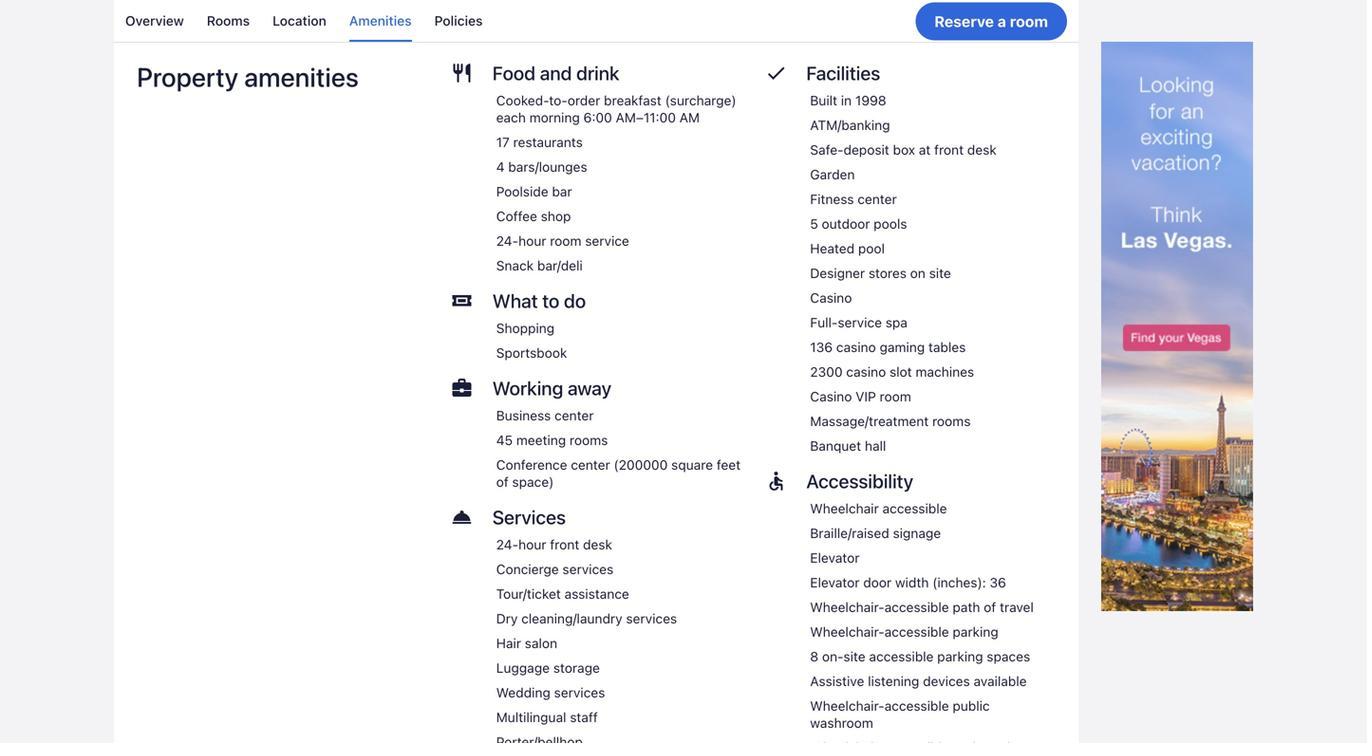 Task type: vqa. For each thing, say whether or not it's contained in the screenshot.
the leftmost front
yes



Task type: describe. For each thing, give the bounding box(es) containing it.
available
[[974, 674, 1027, 689]]

5
[[810, 216, 818, 232]]

working
[[492, 377, 563, 399]]

for
[[279, 10, 297, 26]]

washroom
[[810, 716, 873, 731]]

a
[[998, 12, 1006, 30]]

shopping
[[496, 321, 555, 336]]

working away
[[492, 377, 612, 399]]

policies
[[434, 13, 483, 28]]

travel
[[1000, 600, 1034, 615]]

2 wheelchair- from the top
[[810, 624, 885, 640]]

policies
[[227, 10, 275, 26]]

bar/deli
[[537, 258, 583, 274]]

site inside built in 1998 atm/banking safe-deposit box at front desk garden fitness center 5 outdoor pools heated pool designer stores on site casino full-service spa 136 casino gaming tables 2300 casino slot machines casino vip room massage/treatment rooms banquet hall
[[929, 266, 951, 281]]

accessibility
[[806, 470, 913, 492]]

listening
[[868, 674, 919, 689]]

luggage
[[496, 661, 550, 676]]

rooms link
[[207, 0, 250, 42]]

devices
[[923, 674, 970, 689]]

rooms inside built in 1998 atm/banking safe-deposit box at front desk garden fitness center 5 outdoor pools heated pool designer stores on site casino full-service spa 136 casino gaming tables 2300 casino slot machines casino vip room massage/treatment rooms banquet hall
[[932, 414, 971, 429]]

2 vertical spatial center
[[571, 457, 610, 473]]

food and drink
[[492, 62, 620, 84]]

wheelchair
[[810, 501, 879, 517]]

at
[[919, 142, 931, 158]]

salon
[[525, 636, 557, 652]]

slot
[[890, 364, 912, 380]]

tour/ticket
[[496, 586, 561, 602]]

safe-
[[810, 142, 844, 158]]

charges
[[463, 10, 513, 26]]

dry
[[496, 611, 518, 627]]

2300
[[810, 364, 843, 380]]

snack
[[496, 258, 534, 274]]

service inside cooked-to-order breakfast (surcharge) each morning 6:00 am–11:00 am 17 restaurants 4 bars/lounges poolside bar coffee shop 24-hour room service snack bar/deli
[[585, 233, 629, 249]]

17
[[496, 135, 510, 150]]

outdoor
[[822, 216, 870, 232]]

multilingual
[[496, 710, 566, 726]]

full-
[[810, 315, 838, 331]]

amenities
[[349, 13, 412, 28]]

rooms
[[207, 13, 250, 28]]

signage
[[893, 526, 941, 541]]

0 vertical spatial parking
[[953, 624, 999, 640]]

*see fees and policies for additional details or extra charges button
[[137, 0, 1056, 27]]

rooms inside business center 45 meeting rooms conference center (200000 square feet of space)
[[570, 433, 608, 448]]

deposit
[[844, 142, 889, 158]]

amenities
[[244, 61, 359, 93]]

storage
[[553, 661, 600, 676]]

pool
[[858, 241, 885, 257]]

am–11:00
[[616, 110, 676, 126]]

sportsbook
[[496, 345, 567, 361]]

front inside 24-hour front desk concierge services tour/ticket assistance dry cleaning/laundry services hair salon luggage storage wedding services multilingual staff
[[550, 537, 579, 553]]

services
[[492, 506, 566, 529]]

136
[[810, 340, 833, 355]]

1 horizontal spatial and
[[540, 62, 572, 84]]

designer
[[810, 266, 865, 281]]

heated
[[810, 241, 855, 257]]

location link
[[273, 0, 326, 42]]

extra
[[427, 10, 459, 26]]

on
[[910, 266, 926, 281]]

1 wheelchair- from the top
[[810, 600, 885, 615]]

overview
[[125, 13, 184, 28]]

8
[[810, 649, 819, 665]]

what
[[492, 290, 538, 312]]

in
[[841, 93, 852, 108]]

location
[[273, 13, 326, 28]]

4
[[496, 159, 505, 175]]

desk inside 24-hour front desk concierge services tour/ticket assistance dry cleaning/laundry services hair salon luggage storage wedding services multilingual staff
[[583, 537, 612, 553]]

coffee
[[496, 209, 537, 224]]

1 vertical spatial center
[[555, 408, 594, 424]]

(200000
[[614, 457, 668, 473]]

vip
[[856, 389, 876, 405]]

on-
[[822, 649, 844, 665]]

additional
[[300, 10, 362, 26]]

and inside 'button'
[[200, 10, 224, 26]]

of inside business center 45 meeting rooms conference center (200000 square feet of space)
[[496, 474, 509, 490]]

amenities link
[[349, 0, 412, 42]]

overview link
[[125, 0, 184, 42]]

poolside
[[496, 184, 548, 200]]

braille/raised
[[810, 526, 889, 541]]

reserve a room
[[935, 12, 1048, 30]]

stores
[[869, 266, 907, 281]]

gaming
[[880, 340, 925, 355]]

service inside built in 1998 atm/banking safe-deposit box at front desk garden fitness center 5 outdoor pools heated pool designer stores on site casino full-service spa 136 casino gaming tables 2300 casino slot machines casino vip room massage/treatment rooms banquet hall
[[838, 315, 882, 331]]

room inside built in 1998 atm/banking safe-deposit box at front desk garden fitness center 5 outdoor pools heated pool designer stores on site casino full-service spa 136 casino gaming tables 2300 casino slot machines casino vip room massage/treatment rooms banquet hall
[[880, 389, 911, 405]]

hair
[[496, 636, 521, 652]]



Task type: locate. For each thing, give the bounding box(es) containing it.
0 vertical spatial front
[[934, 142, 964, 158]]

morning
[[529, 110, 580, 126]]

shop
[[541, 209, 571, 224]]

1 vertical spatial service
[[838, 315, 882, 331]]

room inside button
[[1010, 12, 1048, 30]]

wheelchair- down "door"
[[810, 600, 885, 615]]

reserve
[[935, 12, 994, 30]]

0 vertical spatial desk
[[967, 142, 997, 158]]

(inches):
[[933, 575, 986, 591]]

24- inside cooked-to-order breakfast (surcharge) each morning 6:00 am–11:00 am 17 restaurants 4 bars/lounges poolside bar coffee shop 24-hour room service snack bar/deli
[[496, 233, 518, 249]]

parking down the path
[[953, 624, 999, 640]]

breakfast
[[604, 93, 662, 108]]

hall
[[865, 438, 886, 454]]

list containing overview
[[114, 0, 1079, 42]]

1 elevator from the top
[[810, 550, 860, 566]]

rooms
[[932, 414, 971, 429], [570, 433, 608, 448]]

0 vertical spatial 24-
[[496, 233, 518, 249]]

2 vertical spatial services
[[554, 685, 605, 701]]

1 vertical spatial wheelchair-
[[810, 624, 885, 640]]

1 horizontal spatial site
[[929, 266, 951, 281]]

business center 45 meeting rooms conference center (200000 square feet of space)
[[496, 408, 741, 490]]

services down assistance
[[626, 611, 677, 627]]

room inside cooked-to-order breakfast (surcharge) each morning 6:00 am–11:00 am 17 restaurants 4 bars/lounges poolside bar coffee shop 24-hour room service snack bar/deli
[[550, 233, 582, 249]]

bars/lounges
[[508, 159, 587, 175]]

built in 1998 atm/banking safe-deposit box at front desk garden fitness center 5 outdoor pools heated pool designer stores on site casino full-service spa 136 casino gaming tables 2300 casino slot machines casino vip room massage/treatment rooms banquet hall
[[810, 93, 997, 454]]

services up assistance
[[563, 562, 614, 577]]

service up do
[[585, 233, 629, 249]]

24- up concierge in the bottom left of the page
[[496, 537, 518, 553]]

list
[[114, 0, 1079, 42]]

0 vertical spatial site
[[929, 266, 951, 281]]

elevator left "door"
[[810, 575, 860, 591]]

0 horizontal spatial room
[[550, 233, 582, 249]]

bar
[[552, 184, 572, 200]]

policies link
[[434, 0, 483, 42]]

1 hour from the top
[[518, 233, 546, 249]]

shopping sportsbook
[[496, 321, 567, 361]]

0 vertical spatial rooms
[[932, 414, 971, 429]]

business
[[496, 408, 551, 424]]

site right 'on'
[[929, 266, 951, 281]]

service left spa
[[838, 315, 882, 331]]

1 vertical spatial 24-
[[496, 537, 518, 553]]

0 vertical spatial elevator
[[810, 550, 860, 566]]

1 vertical spatial of
[[984, 600, 996, 615]]

0 vertical spatial hour
[[518, 233, 546, 249]]

0 vertical spatial casino
[[810, 290, 852, 306]]

desk
[[967, 142, 997, 158], [583, 537, 612, 553]]

details
[[365, 10, 407, 26]]

1 vertical spatial casino
[[810, 389, 852, 405]]

room up bar/deli
[[550, 233, 582, 249]]

0 vertical spatial room
[[1010, 12, 1048, 30]]

to
[[542, 290, 560, 312]]

of inside "wheelchair accessible braille/raised signage elevator elevator door width (inches): 36 wheelchair-accessible path of travel wheelchair-accessible parking 8 on-site accessible parking spaces assistive listening devices available wheelchair-accessible public washroom"
[[984, 600, 996, 615]]

parking up devices
[[937, 649, 983, 665]]

1 horizontal spatial service
[[838, 315, 882, 331]]

room right a
[[1010, 12, 1048, 30]]

room down 'slot' at right
[[880, 389, 911, 405]]

front up concierge in the bottom left of the page
[[550, 537, 579, 553]]

2 vertical spatial wheelchair-
[[810, 699, 885, 714]]

or
[[411, 10, 424, 26]]

reserve a room button
[[916, 2, 1067, 40]]

hour inside 24-hour front desk concierge services tour/ticket assistance dry cleaning/laundry services hair salon luggage storage wedding services multilingual staff
[[518, 537, 546, 553]]

1 vertical spatial casino
[[846, 364, 886, 380]]

property
[[137, 61, 238, 93]]

center left (200000
[[571, 457, 610, 473]]

1 vertical spatial front
[[550, 537, 579, 553]]

1998
[[855, 93, 886, 108]]

2 hour from the top
[[518, 537, 546, 553]]

site inside "wheelchair accessible braille/raised signage elevator elevator door width (inches): 36 wheelchair-accessible path of travel wheelchair-accessible parking 8 on-site accessible parking spaces assistive listening devices available wheelchair-accessible public washroom"
[[844, 649, 866, 665]]

center down away on the left bottom of the page
[[555, 408, 594, 424]]

0 vertical spatial wheelchair-
[[810, 600, 885, 615]]

restaurants
[[513, 135, 583, 150]]

and up to-
[[540, 62, 572, 84]]

1 vertical spatial elevator
[[810, 575, 860, 591]]

door
[[863, 575, 892, 591]]

wheelchair-
[[810, 600, 885, 615], [810, 624, 885, 640], [810, 699, 885, 714]]

assistance
[[564, 586, 629, 602]]

2 vertical spatial room
[[880, 389, 911, 405]]

1 vertical spatial hour
[[518, 537, 546, 553]]

45
[[496, 433, 513, 448]]

service
[[585, 233, 629, 249], [838, 315, 882, 331]]

2 elevator from the top
[[810, 575, 860, 591]]

cooked-
[[496, 93, 549, 108]]

away
[[568, 377, 612, 399]]

1 vertical spatial parking
[[937, 649, 983, 665]]

pools
[[874, 216, 907, 232]]

services down storage on the bottom left
[[554, 685, 605, 701]]

0 vertical spatial service
[[585, 233, 629, 249]]

casino down designer at the top right of the page
[[810, 290, 852, 306]]

hour down coffee
[[518, 233, 546, 249]]

1 horizontal spatial desk
[[967, 142, 997, 158]]

path
[[953, 600, 980, 615]]

front right at
[[934, 142, 964, 158]]

2 horizontal spatial room
[[1010, 12, 1048, 30]]

1 casino from the top
[[810, 290, 852, 306]]

each
[[496, 110, 526, 126]]

wheelchair accessible braille/raised signage elevator elevator door width (inches): 36 wheelchair-accessible path of travel wheelchair-accessible parking 8 on-site accessible parking spaces assistive listening devices available wheelchair-accessible public washroom
[[810, 501, 1034, 731]]

1 vertical spatial rooms
[[570, 433, 608, 448]]

square
[[671, 457, 713, 473]]

0 vertical spatial of
[[496, 474, 509, 490]]

wheelchair- up "on-"
[[810, 624, 885, 640]]

center
[[858, 192, 897, 207], [555, 408, 594, 424], [571, 457, 610, 473]]

hour up concierge in the bottom left of the page
[[518, 537, 546, 553]]

1 vertical spatial desk
[[583, 537, 612, 553]]

massage/treatment
[[810, 414, 929, 429]]

casino right "136"
[[836, 340, 876, 355]]

concierge
[[496, 562, 559, 577]]

of
[[496, 474, 509, 490], [984, 600, 996, 615]]

0 vertical spatial services
[[563, 562, 614, 577]]

and
[[200, 10, 224, 26], [540, 62, 572, 84]]

desk up assistance
[[583, 537, 612, 553]]

box
[[893, 142, 915, 158]]

feet
[[717, 457, 741, 473]]

assistive
[[810, 674, 864, 689]]

0 vertical spatial and
[[200, 10, 224, 26]]

1 vertical spatial and
[[540, 62, 572, 84]]

0 horizontal spatial desk
[[583, 537, 612, 553]]

order
[[568, 93, 600, 108]]

center inside built in 1998 atm/banking safe-deposit box at front desk garden fitness center 5 outdoor pools heated pool designer stores on site casino full-service spa 136 casino gaming tables 2300 casino slot machines casino vip room massage/treatment rooms banquet hall
[[858, 192, 897, 207]]

hour
[[518, 233, 546, 249], [518, 537, 546, 553]]

casino up the vip
[[846, 364, 886, 380]]

0 horizontal spatial site
[[844, 649, 866, 665]]

3 wheelchair- from the top
[[810, 699, 885, 714]]

1 horizontal spatial rooms
[[932, 414, 971, 429]]

front inside built in 1998 atm/banking safe-deposit box at front desk garden fitness center 5 outdoor pools heated pool designer stores on site casino full-service spa 136 casino gaming tables 2300 casino slot machines casino vip room massage/treatment rooms banquet hall
[[934, 142, 964, 158]]

hour inside cooked-to-order breakfast (surcharge) each morning 6:00 am–11:00 am 17 restaurants 4 bars/lounges poolside bar coffee shop 24-hour room service snack bar/deli
[[518, 233, 546, 249]]

center up pools
[[858, 192, 897, 207]]

1 vertical spatial room
[[550, 233, 582, 249]]

24-
[[496, 233, 518, 249], [496, 537, 518, 553]]

24- inside 24-hour front desk concierge services tour/ticket assistance dry cleaning/laundry services hair salon luggage storage wedding services multilingual staff
[[496, 537, 518, 553]]

*see
[[137, 10, 167, 26]]

casino down 2300
[[810, 389, 852, 405]]

1 24- from the top
[[496, 233, 518, 249]]

space)
[[512, 474, 554, 490]]

rooms down machines
[[932, 414, 971, 429]]

0 horizontal spatial front
[[550, 537, 579, 553]]

rooms right meeting
[[570, 433, 608, 448]]

site
[[929, 266, 951, 281], [844, 649, 866, 665]]

desk inside built in 1998 atm/banking safe-deposit box at front desk garden fitness center 5 outdoor pools heated pool designer stores on site casino full-service spa 136 casino gaming tables 2300 casino slot machines casino vip room massage/treatment rooms banquet hall
[[967, 142, 997, 158]]

24-hour front desk concierge services tour/ticket assistance dry cleaning/laundry services hair salon luggage storage wedding services multilingual staff
[[496, 537, 677, 726]]

what to do
[[492, 290, 586, 312]]

services
[[563, 562, 614, 577], [626, 611, 677, 627], [554, 685, 605, 701]]

36
[[990, 575, 1006, 591]]

1 horizontal spatial front
[[934, 142, 964, 158]]

staff
[[570, 710, 598, 726]]

0 vertical spatial center
[[858, 192, 897, 207]]

of left space)
[[496, 474, 509, 490]]

2 casino from the top
[[810, 389, 852, 405]]

spaces
[[987, 649, 1030, 665]]

to-
[[549, 93, 568, 108]]

public
[[953, 699, 990, 714]]

property amenities
[[137, 61, 359, 93]]

elevator
[[810, 550, 860, 566], [810, 575, 860, 591]]

width
[[895, 575, 929, 591]]

wheelchair- up washroom
[[810, 699, 885, 714]]

spa
[[886, 315, 908, 331]]

cleaning/laundry
[[521, 611, 622, 627]]

fitness
[[810, 192, 854, 207]]

casino
[[810, 290, 852, 306], [810, 389, 852, 405]]

1 horizontal spatial of
[[984, 600, 996, 615]]

0 horizontal spatial and
[[200, 10, 224, 26]]

0 horizontal spatial of
[[496, 474, 509, 490]]

(surcharge)
[[665, 93, 736, 108]]

elevator down braille/raised
[[810, 550, 860, 566]]

and right fees
[[200, 10, 224, 26]]

0 horizontal spatial service
[[585, 233, 629, 249]]

0 horizontal spatial rooms
[[570, 433, 608, 448]]

1 horizontal spatial room
[[880, 389, 911, 405]]

tables
[[929, 340, 966, 355]]

facilities
[[806, 62, 880, 84]]

conference
[[496, 457, 567, 473]]

1 vertical spatial site
[[844, 649, 866, 665]]

food
[[492, 62, 535, 84]]

machines
[[916, 364, 974, 380]]

site up assistive
[[844, 649, 866, 665]]

2 24- from the top
[[496, 537, 518, 553]]

0 vertical spatial casino
[[836, 340, 876, 355]]

1 vertical spatial services
[[626, 611, 677, 627]]

desk right at
[[967, 142, 997, 158]]

fees
[[170, 10, 197, 26]]

24- up snack on the left of page
[[496, 233, 518, 249]]

of right the path
[[984, 600, 996, 615]]



